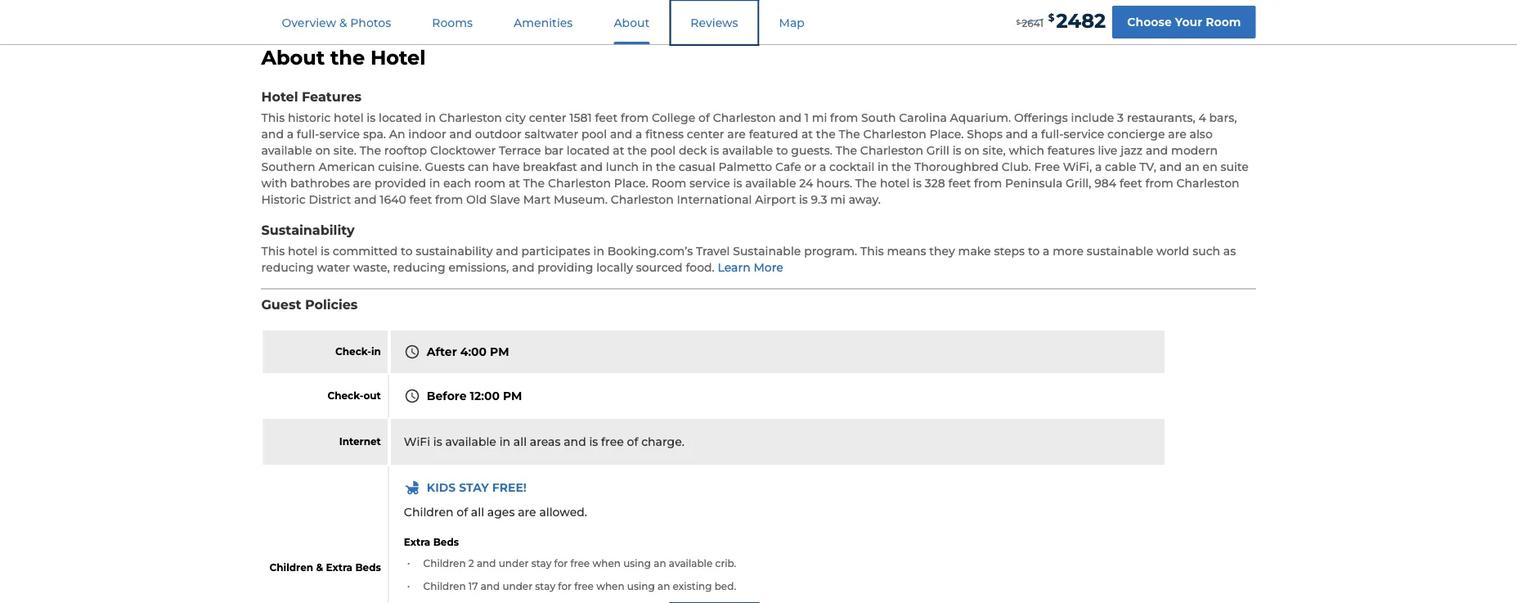 Task type: vqa. For each thing, say whether or not it's contained in the screenshot.
And inside ROW
yes



Task type: describe. For each thing, give the bounding box(es) containing it.
& for children
[[316, 562, 323, 574]]

is left 328
[[913, 177, 922, 191]]

airport
[[755, 193, 796, 207]]

thoroughbred
[[915, 160, 999, 174]]

jazz
[[1121, 144, 1143, 158]]

0 horizontal spatial located
[[379, 111, 422, 125]]

the right the cocktail
[[892, 160, 912, 174]]

features
[[302, 89, 362, 105]]

saltwater
[[525, 128, 579, 142]]

are right ages at the bottom left of page
[[518, 506, 537, 520]]

wifi is available in all areas and is free of charge.
[[404, 435, 685, 449]]

map
[[780, 16, 805, 29]]

2641
[[1022, 17, 1044, 29]]

are down restaurants,
[[1169, 128, 1187, 142]]

2 horizontal spatial to
[[1028, 244, 1040, 258]]

and up the clocktower
[[450, 128, 472, 142]]

about the hotel
[[261, 46, 426, 70]]

en
[[1203, 160, 1218, 174]]

2 reducing from the left
[[393, 261, 446, 274]]

participates
[[522, 244, 591, 258]]

amenities button
[[494, 1, 593, 44]]

1 horizontal spatial hotel
[[334, 111, 364, 125]]

children & extra beds
[[270, 562, 381, 574]]

about button
[[594, 1, 670, 44]]

from down tv,
[[1146, 177, 1174, 191]]

locally
[[597, 261, 633, 274]]

wifi
[[404, 435, 431, 449]]

waste,
[[353, 261, 390, 274]]

free for existing
[[575, 581, 594, 593]]

328
[[925, 177, 946, 191]]

of inside row
[[627, 435, 639, 449]]

pm for before 12:00 pm
[[503, 389, 522, 403]]

available up existing
[[669, 558, 713, 570]]

carolina
[[900, 111, 947, 125]]

world
[[1157, 244, 1190, 258]]

a up 984
[[1096, 160, 1102, 174]]

2482
[[1057, 9, 1106, 33]]

is right "areas"
[[590, 435, 598, 449]]

0 vertical spatial mi
[[812, 111, 828, 125]]

more
[[1053, 244, 1084, 258]]

rooms
[[432, 16, 473, 29]]

slave
[[490, 193, 520, 207]]

as
[[1224, 244, 1237, 258]]

your
[[1176, 15, 1203, 29]]

and up tv,
[[1146, 144, 1169, 158]]

for for 2
[[554, 558, 568, 570]]

an for crib.
[[654, 558, 667, 570]]

overview & photos
[[282, 16, 391, 29]]

indoor
[[409, 128, 447, 142]]

17
[[469, 581, 478, 593]]

historic
[[261, 193, 306, 207]]

children for children 17 and under stay for free when using an existing bed.
[[424, 581, 466, 593]]

allowed.
[[540, 506, 588, 520]]

all inside row
[[514, 435, 527, 449]]

tab list containing overview & photos
[[261, 0, 826, 44]]

is inside this hotel is committed to sustainability and participates in booking.com's travel sustainable program. this means they make steps to a more sustainable world such as reducing water waste, reducing emissions, and providing locally sourced food.
[[321, 244, 330, 258]]

mart
[[523, 193, 551, 207]]

kids stay free!
[[427, 481, 527, 495]]

1 reducing from the left
[[261, 261, 314, 274]]

1640
[[380, 193, 406, 207]]

a down offerings
[[1032, 128, 1039, 142]]

with
[[261, 177, 287, 191]]

& for overview
[[339, 16, 347, 29]]

casual
[[679, 160, 716, 174]]

room inside button
[[1206, 15, 1242, 29]]

they
[[930, 244, 956, 258]]

extra beds
[[404, 536, 459, 548]]

and inside row
[[564, 435, 586, 449]]

the up the guests.
[[817, 128, 836, 142]]

1 vertical spatial pool
[[650, 144, 676, 158]]

row group containing after 4:00 pm
[[263, 331, 1167, 603]]

from down each
[[435, 193, 463, 207]]

travel
[[696, 244, 730, 258]]

or
[[805, 160, 817, 174]]

more
[[754, 261, 784, 274]]

in right the cocktail
[[878, 160, 889, 174]]

program.
[[804, 244, 858, 258]]

is up thoroughbred
[[953, 144, 962, 158]]

such
[[1193, 244, 1221, 258]]

rooms button
[[413, 1, 493, 44]]

0 horizontal spatial all
[[471, 506, 484, 520]]

in down guests
[[429, 177, 440, 191]]

crib.
[[716, 558, 737, 570]]

1 horizontal spatial $
[[1049, 12, 1055, 23]]

learn more
[[718, 261, 784, 274]]

the left casual
[[656, 160, 676, 174]]

before 12:00 pm row
[[263, 375, 1167, 418]]

to inside hotel features this historic hotel is located in charleston city center 1581 feet from college of charleston and 1 mi from south carolina aquarium. offerings include 3 restaurants, 4 bars, and a full-service spa. an indoor and outdoor saltwater pool and a fitness center are featured at the the charleston place. shops and a full-service concierge are also available on site. the rooftop clocktower terrace bar located at the pool deck is available to guests. the charleston grill is on site, which features live jazz and modern southern american cuisine. guests can have breakfast and lunch in the casual palmetto cafe or a cocktail in the thoroughbred club. free wifi, a cable tv, and an en suite with bathrobes are provided in each room at the charleston place. room service is available 24 hours. the hotel is 328 feet from peninsula grill, 984 feet from charleston historic district and 1640 feet from old slave mart museum. charleston international airport is 9.3 mi away.
[[777, 144, 788, 158]]

and down participates
[[512, 261, 535, 274]]

before 12:00 pm
[[427, 389, 522, 403]]

peninsula
[[1006, 177, 1063, 191]]

this down sustainability
[[261, 244, 285, 258]]

available up the southern
[[261, 144, 312, 158]]

from left south
[[831, 111, 859, 125]]

the down overview & photos button
[[330, 46, 365, 70]]

committed
[[333, 244, 398, 258]]

and up the southern
[[261, 128, 284, 142]]

charge.
[[642, 435, 685, 449]]

under for 2
[[499, 558, 529, 570]]

grill,
[[1066, 177, 1092, 191]]

learn more button
[[718, 260, 784, 276]]

a left fitness
[[636, 128, 643, 142]]

in inside after 4:00 pm row
[[371, 346, 381, 358]]

available inside wifi is available in all areas and is free of charge. row
[[446, 435, 497, 449]]

$ 2641 $ 2482
[[1017, 9, 1106, 33]]

this left means
[[861, 244, 884, 258]]

feet down thoroughbred
[[949, 177, 972, 191]]

free inside row
[[602, 435, 624, 449]]

and right 17
[[481, 581, 500, 593]]

check- for after 4:00 pm
[[335, 346, 371, 358]]

a inside this hotel is committed to sustainability and participates in booking.com's travel sustainable program. this means they make steps to a more sustainable world such as reducing water waste, reducing emissions, and providing locally sourced food.
[[1043, 244, 1050, 258]]

bed.
[[715, 581, 737, 593]]

when for existing
[[597, 581, 625, 593]]

are down american
[[353, 177, 372, 191]]

food.
[[686, 261, 715, 274]]

pm for after 4:00 pm
[[490, 345, 509, 359]]

outdoor
[[475, 128, 522, 142]]

from down the club.
[[975, 177, 1003, 191]]

spa.
[[363, 128, 386, 142]]

and up lunch
[[610, 128, 633, 142]]

guest policies
[[261, 297, 358, 313]]

children of all ages are allowed.
[[404, 506, 588, 520]]

a down historic
[[287, 128, 294, 142]]

and left 1
[[779, 111, 802, 125]]

from up fitness
[[621, 111, 649, 125]]

0 horizontal spatial center
[[529, 111, 567, 125]]

2
[[469, 558, 474, 570]]

photos
[[350, 16, 391, 29]]

amenities
[[514, 16, 573, 29]]

old
[[466, 193, 487, 207]]

means
[[887, 244, 927, 258]]

1 horizontal spatial extra
[[404, 536, 431, 548]]

an
[[389, 128, 405, 142]]

1 horizontal spatial place.
[[930, 128, 964, 142]]

the up lunch
[[628, 144, 647, 158]]

feet down the provided
[[410, 193, 432, 207]]

0 horizontal spatial at
[[509, 177, 520, 191]]

wifi is available in all areas and is free of charge. row
[[263, 419, 1167, 465]]

southern
[[261, 160, 316, 174]]

free
[[1035, 160, 1060, 174]]

out
[[364, 390, 381, 402]]

restaurants,
[[1128, 111, 1196, 125]]

choose your room
[[1128, 15, 1242, 29]]

and right tv,
[[1160, 160, 1183, 174]]



Task type: locate. For each thing, give the bounding box(es) containing it.
feet right 1581
[[595, 111, 618, 125]]

rooftop
[[384, 144, 427, 158]]

is up water
[[321, 244, 330, 258]]

about for about the hotel
[[261, 46, 325, 70]]

1 horizontal spatial on
[[965, 144, 980, 158]]

tab list
[[261, 0, 826, 44]]

hotel
[[371, 46, 426, 70], [261, 89, 298, 105]]

4
[[1199, 111, 1207, 125]]

0 horizontal spatial $
[[1017, 18, 1021, 26]]

suite
[[1221, 160, 1249, 174]]

in left "areas"
[[500, 435, 511, 449]]

0 horizontal spatial &
[[316, 562, 323, 574]]

this left historic
[[261, 111, 285, 125]]

modern
[[1172, 144, 1218, 158]]

of right 'college'
[[699, 111, 710, 125]]

after
[[427, 345, 457, 359]]

in up indoor at the top of the page
[[425, 111, 436, 125]]

full-
[[297, 128, 319, 142], [1042, 128, 1064, 142]]

0 vertical spatial pm
[[490, 345, 509, 359]]

& inside row
[[316, 562, 323, 574]]

this
[[261, 111, 285, 125], [261, 244, 285, 258], [861, 244, 884, 258]]

mi right 1
[[812, 111, 828, 125]]

after 4:00 pm row
[[263, 331, 1167, 373]]

1 vertical spatial about
[[261, 46, 325, 70]]

stay
[[459, 481, 489, 495]]

an
[[1186, 160, 1200, 174], [654, 558, 667, 570], [658, 581, 670, 593]]

sustainability
[[416, 244, 493, 258]]

1 horizontal spatial full-
[[1042, 128, 1064, 142]]

1 horizontal spatial pool
[[650, 144, 676, 158]]

for for 17
[[558, 581, 572, 593]]

1 vertical spatial located
[[567, 144, 610, 158]]

is down palmetto
[[734, 177, 743, 191]]

children for children & extra beds
[[270, 562, 313, 574]]

1 horizontal spatial hotel
[[371, 46, 426, 70]]

provided
[[375, 177, 426, 191]]

1 vertical spatial free
[[571, 558, 590, 570]]

this inside hotel features this historic hotel is located in charleston city center 1581 feet from college of charleston and 1 mi from south carolina aquarium. offerings include 3 restaurants, 4 bars, and a full-service spa. an indoor and outdoor saltwater pool and a fitness center are featured at the the charleston place. shops and a full-service concierge are also available on site. the rooftop clocktower terrace bar located at the pool deck is available to guests. the charleston grill is on site, which features live jazz and modern southern american cuisine. guests can have breakfast and lunch in the casual palmetto cafe or a cocktail in the thoroughbred club. free wifi, a cable tv, and an en suite with bathrobes are provided in each room at the charleston place. room service is available 24 hours. the hotel is 328 feet from peninsula grill, 984 feet from charleston historic district and 1640 feet from old slave mart museum. charleston international airport is 9.3 mi away.
[[261, 111, 285, 125]]

center up deck
[[687, 128, 725, 142]]

hotel up away.
[[880, 177, 910, 191]]

all left ages at the bottom left of page
[[471, 506, 484, 520]]

under right the 2
[[499, 558, 529, 570]]

1 vertical spatial all
[[471, 506, 484, 520]]

an inside hotel features this historic hotel is located in charleston city center 1581 feet from college of charleston and 1 mi from south carolina aquarium. offerings include 3 restaurants, 4 bars, and a full-service spa. an indoor and outdoor saltwater pool and a fitness center are featured at the the charleston place. shops and a full-service concierge are also available on site. the rooftop clocktower terrace bar located at the pool deck is available to guests. the charleston grill is on site, which features live jazz and modern southern american cuisine. guests can have breakfast and lunch in the casual palmetto cafe or a cocktail in the thoroughbred club. free wifi, a cable tv, and an en suite with bathrobes are provided in each room at the charleston place. room service is available 24 hours. the hotel is 328 feet from peninsula grill, 984 feet from charleston historic district and 1640 feet from old slave mart museum. charleston international airport is 9.3 mi away.
[[1186, 160, 1200, 174]]

hotel down sustainability
[[288, 244, 318, 258]]

deck
[[679, 144, 707, 158]]

aquarium.
[[951, 111, 1012, 125]]

0 horizontal spatial place.
[[614, 177, 649, 191]]

fitness
[[646, 128, 684, 142]]

the
[[330, 46, 365, 70], [817, 128, 836, 142], [628, 144, 647, 158], [656, 160, 676, 174], [892, 160, 912, 174]]

1 vertical spatial for
[[558, 581, 572, 593]]

overview
[[282, 16, 336, 29]]

check- up check-out
[[335, 346, 371, 358]]

bar
[[544, 144, 564, 158]]

for
[[554, 558, 568, 570], [558, 581, 572, 593]]

lunch
[[606, 160, 639, 174]]

cocktail
[[830, 160, 875, 174]]

2 on from the left
[[965, 144, 980, 158]]

& inside button
[[339, 16, 347, 29]]

room
[[1206, 15, 1242, 29], [652, 177, 687, 191]]

1 horizontal spatial all
[[514, 435, 527, 449]]

2 horizontal spatial hotel
[[880, 177, 910, 191]]

1 vertical spatial &
[[316, 562, 323, 574]]

0 horizontal spatial pool
[[582, 128, 607, 142]]

is right deck
[[711, 144, 719, 158]]

room inside hotel features this historic hotel is located in charleston city center 1581 feet from college of charleston and 1 mi from south carolina aquarium. offerings include 3 restaurants, 4 bars, and a full-service spa. an indoor and outdoor saltwater pool and a fitness center are featured at the the charleston place. shops and a full-service concierge are also available on site. the rooftop clocktower terrace bar located at the pool deck is available to guests. the charleston grill is on site, which features live jazz and modern southern american cuisine. guests can have breakfast and lunch in the casual palmetto cafe or a cocktail in the thoroughbred club. free wifi, a cable tv, and an en suite with bathrobes are provided in each room at the charleston place. room service is available 24 hours. the hotel is 328 feet from peninsula grill, 984 feet from charleston historic district and 1640 feet from old slave mart museum. charleston international airport is 9.3 mi away.
[[652, 177, 687, 191]]

which
[[1009, 144, 1045, 158]]

0 horizontal spatial reducing
[[261, 261, 314, 274]]

using
[[624, 558, 651, 570], [627, 581, 655, 593]]

service
[[319, 128, 360, 142], [1064, 128, 1105, 142], [690, 177, 731, 191]]

0 vertical spatial hotel
[[334, 111, 364, 125]]

mi
[[812, 111, 828, 125], [831, 193, 846, 207]]

are up palmetto
[[728, 128, 746, 142]]

1 vertical spatial hotel
[[261, 89, 298, 105]]

sustainable
[[1087, 244, 1154, 258]]

2 horizontal spatial service
[[1064, 128, 1105, 142]]

available
[[261, 144, 312, 158], [723, 144, 774, 158], [746, 177, 797, 191], [446, 435, 497, 449], [669, 558, 713, 570]]

row group
[[263, 331, 1167, 603]]

is right the wifi at bottom
[[434, 435, 443, 449]]

2 vertical spatial hotel
[[288, 244, 318, 258]]

place. down lunch
[[614, 177, 649, 191]]

0 vertical spatial beds
[[433, 536, 459, 548]]

check- inside after 4:00 pm row
[[335, 346, 371, 358]]

1 horizontal spatial of
[[627, 435, 639, 449]]

mi down the hours.
[[831, 193, 846, 207]]

and
[[779, 111, 802, 125], [261, 128, 284, 142], [450, 128, 472, 142], [610, 128, 633, 142], [1006, 128, 1029, 142], [1146, 144, 1169, 158], [581, 160, 603, 174], [1160, 160, 1183, 174], [354, 193, 377, 207], [496, 244, 519, 258], [512, 261, 535, 274], [564, 435, 586, 449], [477, 558, 496, 570], [481, 581, 500, 593]]

choose your room button
[[1113, 6, 1256, 38]]

choose
[[1128, 15, 1172, 29]]

hours.
[[817, 177, 853, 191]]

to right steps
[[1028, 244, 1040, 258]]

stay for 2
[[532, 558, 552, 570]]

map button
[[760, 1, 825, 44]]

district
[[309, 193, 351, 207]]

using for available
[[624, 558, 651, 570]]

check-in
[[335, 346, 381, 358]]

1 full- from the left
[[297, 128, 319, 142]]

0 vertical spatial at
[[802, 128, 813, 142]]

feet down cable
[[1120, 177, 1143, 191]]

free!
[[492, 481, 527, 495]]

free down children 2 and under stay for free when using an available crib.
[[575, 581, 594, 593]]

1 vertical spatial place.
[[614, 177, 649, 191]]

0 vertical spatial &
[[339, 16, 347, 29]]

2 horizontal spatial at
[[802, 128, 813, 142]]

guests
[[425, 160, 465, 174]]

$ right 2641 on the right of the page
[[1049, 12, 1055, 23]]

1 horizontal spatial beds
[[433, 536, 459, 548]]

0 vertical spatial free
[[602, 435, 624, 449]]

pool down fitness
[[650, 144, 676, 158]]

free for available
[[571, 558, 590, 570]]

1 horizontal spatial room
[[1206, 15, 1242, 29]]

service down include
[[1064, 128, 1105, 142]]

full- down offerings
[[1042, 128, 1064, 142]]

free
[[602, 435, 624, 449], [571, 558, 590, 570], [575, 581, 594, 593]]

1 vertical spatial hotel
[[880, 177, 910, 191]]

after 4:00 pm
[[427, 345, 509, 359]]

0 horizontal spatial on
[[316, 144, 331, 158]]

cafe
[[776, 160, 802, 174]]

and left lunch
[[581, 160, 603, 174]]

1 vertical spatial mi
[[831, 193, 846, 207]]

check- down check-in
[[328, 390, 364, 402]]

2 vertical spatial an
[[658, 581, 670, 593]]

1 vertical spatial center
[[687, 128, 725, 142]]

1 horizontal spatial at
[[613, 144, 625, 158]]

pm right 4:00
[[490, 345, 509, 359]]

children 17 and under stay for free when using an existing bed.
[[424, 581, 737, 593]]

1 horizontal spatial center
[[687, 128, 725, 142]]

0 vertical spatial about
[[614, 16, 650, 29]]

1 horizontal spatial located
[[567, 144, 610, 158]]

using for existing
[[627, 581, 655, 593]]

each
[[444, 177, 472, 191]]

row
[[263, 467, 1167, 603]]

extra
[[404, 536, 431, 548], [326, 562, 353, 574]]

1 horizontal spatial &
[[339, 16, 347, 29]]

1 horizontal spatial service
[[690, 177, 731, 191]]

1 vertical spatial of
[[627, 435, 639, 449]]

0 vertical spatial for
[[554, 558, 568, 570]]

when for available
[[593, 558, 621, 570]]

south
[[862, 111, 896, 125]]

0 horizontal spatial beds
[[355, 562, 381, 574]]

2 full- from the left
[[1042, 128, 1064, 142]]

0 vertical spatial of
[[699, 111, 710, 125]]

0 vertical spatial located
[[379, 111, 422, 125]]

0 horizontal spatial full-
[[297, 128, 319, 142]]

about inside button
[[614, 16, 650, 29]]

include
[[1072, 111, 1115, 125]]

terrace
[[499, 144, 541, 158]]

historic
[[288, 111, 331, 125]]

under right 17
[[503, 581, 533, 593]]

hotel up historic
[[261, 89, 298, 105]]

featured
[[749, 128, 799, 142]]

0 horizontal spatial to
[[401, 244, 413, 258]]

3
[[1118, 111, 1124, 125]]

0 horizontal spatial of
[[457, 506, 468, 520]]

1 vertical spatial pm
[[503, 389, 522, 403]]

at down 1
[[802, 128, 813, 142]]

hotel inside hotel features this historic hotel is located in charleston city center 1581 feet from college of charleston and 1 mi from south carolina aquarium. offerings include 3 restaurants, 4 bars, and a full-service spa. an indoor and outdoor saltwater pool and a fitness center are featured at the the charleston place. shops and a full-service concierge are also available on site. the rooftop clocktower terrace bar located at the pool deck is available to guests. the charleston grill is on site, which features live jazz and modern southern american cuisine. guests can have breakfast and lunch in the casual palmetto cafe or a cocktail in the thoroughbred club. free wifi, a cable tv, and an en suite with bathrobes are provided in each room at the charleston place. room service is available 24 hours. the hotel is 328 feet from peninsula grill, 984 feet from charleston historic district and 1640 feet from old slave mart museum. charleston international airport is 9.3 mi away.
[[261, 89, 298, 105]]

of inside hotel features this historic hotel is located in charleston city center 1581 feet from college of charleston and 1 mi from south carolina aquarium. offerings include 3 restaurants, 4 bars, and a full-service spa. an indoor and outdoor saltwater pool and a fitness center are featured at the the charleston place. shops and a full-service concierge are also available on site. the rooftop clocktower terrace bar located at the pool deck is available to guests. the charleston grill is on site, which features live jazz and modern southern american cuisine. guests can have breakfast and lunch in the casual palmetto cafe or a cocktail in the thoroughbred club. free wifi, a cable tv, and an en suite with bathrobes are provided in each room at the charleston place. room service is available 24 hours. the hotel is 328 feet from peninsula grill, 984 feet from charleston historic district and 1640 feet from old slave mart museum. charleston international airport is 9.3 mi away.
[[699, 111, 710, 125]]

0 horizontal spatial about
[[261, 46, 325, 70]]

an down modern
[[1186, 160, 1200, 174]]

about for about
[[614, 16, 650, 29]]

0 vertical spatial hotel
[[371, 46, 426, 70]]

stay
[[532, 558, 552, 570], [535, 581, 556, 593]]

1 horizontal spatial to
[[777, 144, 788, 158]]

breakfast
[[523, 160, 578, 174]]

room down casual
[[652, 177, 687, 191]]

check- inside before 12:00 pm row
[[328, 390, 364, 402]]

pool down 1581
[[582, 128, 607, 142]]

1 vertical spatial at
[[613, 144, 625, 158]]

0 vertical spatial place.
[[930, 128, 964, 142]]

1 horizontal spatial mi
[[831, 193, 846, 207]]

located up an
[[379, 111, 422, 125]]

emissions,
[[449, 261, 509, 274]]

2 vertical spatial at
[[509, 177, 520, 191]]

0 vertical spatial room
[[1206, 15, 1242, 29]]

0 horizontal spatial room
[[652, 177, 687, 191]]

shops
[[967, 128, 1003, 142]]

is up the spa. in the left of the page
[[367, 111, 376, 125]]

pool
[[582, 128, 607, 142], [650, 144, 676, 158]]

0 vertical spatial pool
[[582, 128, 607, 142]]

a right or
[[820, 160, 827, 174]]

under for 17
[[503, 581, 533, 593]]

children for children of all ages are allowed.
[[404, 506, 454, 520]]

24
[[800, 177, 814, 191]]

kids
[[427, 481, 456, 495]]

place. up grill
[[930, 128, 964, 142]]

all left "areas"
[[514, 435, 527, 449]]

1 vertical spatial beds
[[355, 562, 381, 574]]

guests.
[[792, 144, 833, 158]]

in up out
[[371, 346, 381, 358]]

0 vertical spatial stay
[[532, 558, 552, 570]]

1 vertical spatial check-
[[328, 390, 364, 402]]

1 horizontal spatial about
[[614, 16, 650, 29]]

cuisine.
[[378, 160, 422, 174]]

using up "children 17 and under stay for free when using an existing bed."
[[624, 558, 651, 570]]

on down shops
[[965, 144, 980, 158]]

and up which
[[1006, 128, 1029, 142]]

0 vertical spatial under
[[499, 558, 529, 570]]

free left charge.
[[602, 435, 624, 449]]

ages
[[488, 506, 515, 520]]

0 horizontal spatial hotel
[[261, 89, 298, 105]]

an for bed.
[[658, 581, 670, 593]]

site.
[[334, 144, 357, 158]]

are
[[728, 128, 746, 142], [1169, 128, 1187, 142], [353, 177, 372, 191], [518, 506, 537, 520]]

and up emissions,
[[496, 244, 519, 258]]

0 horizontal spatial extra
[[326, 562, 353, 574]]

0 vertical spatial when
[[593, 558, 621, 570]]

check-
[[335, 346, 371, 358], [328, 390, 364, 402]]

stay for 17
[[535, 581, 556, 593]]

0 vertical spatial center
[[529, 111, 567, 125]]

room right your
[[1206, 15, 1242, 29]]

in inside this hotel is committed to sustainability and participates in booking.com's travel sustainable program. this means they make steps to a more sustainable world such as reducing water waste, reducing emissions, and providing locally sourced food.
[[594, 244, 605, 258]]

reducing down sustainability
[[393, 261, 446, 274]]

1 vertical spatial stay
[[535, 581, 556, 593]]

center
[[529, 111, 567, 125], [687, 128, 725, 142]]

hotel inside this hotel is committed to sustainability and participates in booking.com's travel sustainable program. this means they make steps to a more sustainable world such as reducing water waste, reducing emissions, and providing locally sourced food.
[[288, 244, 318, 258]]

at down have
[[509, 177, 520, 191]]

college
[[652, 111, 696, 125]]

row containing kids stay free!
[[263, 467, 1167, 603]]

2 horizontal spatial of
[[699, 111, 710, 125]]

international
[[677, 193, 752, 207]]

away.
[[849, 193, 881, 207]]

located down 1581
[[567, 144, 610, 158]]

0 vertical spatial all
[[514, 435, 527, 449]]

in inside row
[[500, 435, 511, 449]]

steps
[[995, 244, 1025, 258]]

available up the airport
[[746, 177, 797, 191]]

make
[[959, 244, 991, 258]]

0 vertical spatial an
[[1186, 160, 1200, 174]]

is left 9.3
[[799, 193, 808, 207]]

1 vertical spatial extra
[[326, 562, 353, 574]]

984
[[1095, 177, 1117, 191]]

0 vertical spatial check-
[[335, 346, 371, 358]]

stay down children 2 and under stay for free when using an available crib.
[[535, 581, 556, 593]]

2 vertical spatial of
[[457, 506, 468, 520]]

booking.com's
[[608, 244, 693, 258]]

1 on from the left
[[316, 144, 331, 158]]

0 horizontal spatial service
[[319, 128, 360, 142]]

0 horizontal spatial hotel
[[288, 244, 318, 258]]

for down children 2 and under stay for free when using an available crib.
[[558, 581, 572, 593]]

and left 1640
[[354, 193, 377, 207]]

children for children 2 and under stay for free when using an available crib.
[[424, 558, 466, 570]]

when down children 2 and under stay for free when using an available crib.
[[597, 581, 625, 593]]

$ left 2641 on the right of the page
[[1017, 18, 1021, 26]]

pm right 12:00
[[503, 389, 522, 403]]

in right lunch
[[642, 160, 653, 174]]

1 vertical spatial under
[[503, 581, 533, 593]]

at up lunch
[[613, 144, 625, 158]]

2 vertical spatial free
[[575, 581, 594, 593]]

policies
[[305, 297, 358, 313]]

on left site.
[[316, 144, 331, 158]]

hotel down features on the top of the page
[[334, 111, 364, 125]]

sustainability
[[261, 222, 355, 238]]

an left existing
[[658, 581, 670, 593]]

1 vertical spatial using
[[627, 581, 655, 593]]

&
[[339, 16, 347, 29], [316, 562, 323, 574]]

free up "children 17 and under stay for free when using an existing bed."
[[571, 558, 590, 570]]

from
[[621, 111, 649, 125], [831, 111, 859, 125], [975, 177, 1003, 191], [1146, 177, 1174, 191], [435, 193, 463, 207]]

stay up "children 17 and under stay for free when using an existing bed."
[[532, 558, 552, 570]]

and right the 2
[[477, 558, 496, 570]]

the
[[839, 128, 861, 142], [360, 144, 381, 158], [836, 144, 858, 158], [524, 177, 545, 191], [856, 177, 877, 191]]

to right committed
[[401, 244, 413, 258]]

1 vertical spatial room
[[652, 177, 687, 191]]

providing
[[538, 261, 594, 274]]

an left crib. at left
[[654, 558, 667, 570]]

1 vertical spatial when
[[597, 581, 625, 593]]

and right "areas"
[[564, 435, 586, 449]]

available up palmetto
[[723, 144, 774, 158]]

0 vertical spatial using
[[624, 558, 651, 570]]

check- for before 12:00 pm
[[328, 390, 364, 402]]

1 horizontal spatial reducing
[[393, 261, 446, 274]]

of down stay
[[457, 506, 468, 520]]

0 horizontal spatial mi
[[812, 111, 828, 125]]

0 vertical spatial extra
[[404, 536, 431, 548]]

1 vertical spatial an
[[654, 558, 667, 570]]



